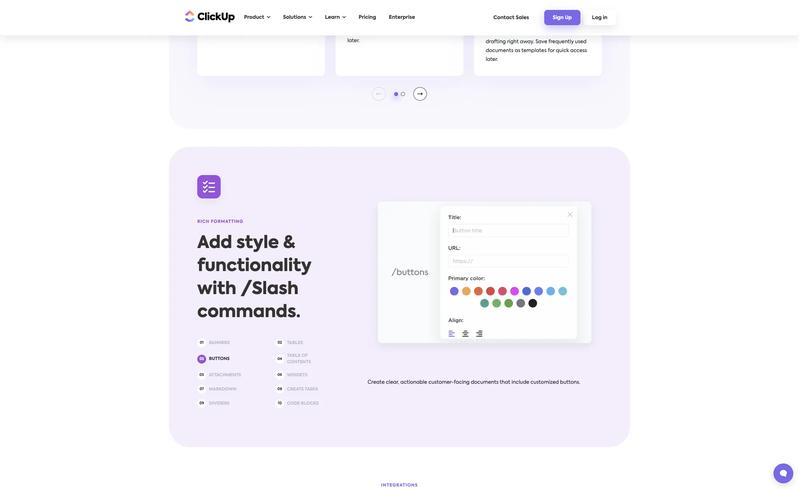 Task type: locate. For each thing, give the bounding box(es) containing it.
away.
[[382, 21, 396, 26], [520, 39, 534, 44]]

1 vertical spatial quick
[[556, 48, 569, 53]]

0 vertical spatial start
[[424, 12, 436, 17]]

easily right learn
[[347, 12, 361, 17]]

1 horizontal spatial drafting
[[486, 39, 506, 44]]

contents
[[287, 361, 311, 365]]

contact sales
[[493, 15, 529, 20]]

right
[[369, 21, 380, 26], [507, 39, 519, 44]]

1 vertical spatial for
[[548, 48, 555, 53]]

1 vertical spatial frequently
[[549, 39, 574, 44]]

1 vertical spatial right
[[507, 39, 519, 44]]

style
[[236, 235, 279, 252]]

contact
[[493, 15, 514, 20]]

quick
[[418, 29, 431, 34], [556, 48, 569, 53]]

customer-
[[428, 380, 454, 385]]

1 vertical spatial used
[[575, 39, 587, 44]]

commands.
[[197, 305, 300, 322]]

1 horizontal spatial for
[[548, 48, 555, 53]]

card navigation navigation
[[394, 92, 405, 96]]

product button
[[241, 10, 274, 25]]

quick down enterprise link
[[418, 29, 431, 34]]

0 vertical spatial create
[[368, 380, 385, 385]]

1 vertical spatial save
[[535, 39, 547, 44]]

enterprise link
[[385, 10, 419, 25]]

start down up
[[562, 31, 574, 36]]

1 vertical spatial create
[[287, 388, 304, 392]]

1 vertical spatial drafting
[[486, 39, 506, 44]]

0 vertical spatial right
[[369, 21, 380, 26]]

cancel
[[209, 12, 226, 17]]

1 vertical spatial away.
[[520, 39, 534, 44]]

buttons
[[209, 357, 230, 362]]

drafting down pricing
[[347, 21, 367, 26]]

0 horizontal spatial to
[[417, 12, 423, 17]]

1 horizontal spatial quick
[[556, 48, 569, 53]]

focus mode image
[[417, 93, 423, 96]]

quick down sign up
[[556, 48, 569, 53]]

away. down sales
[[520, 39, 534, 44]]

0 horizontal spatial used
[[437, 21, 448, 26]]

on
[[239, 21, 245, 26]]

0 vertical spatial easily
[[347, 12, 361, 17]]

for down enterprise link
[[409, 29, 416, 34]]

frequently
[[410, 21, 435, 26], [549, 39, 574, 44]]

used
[[437, 21, 448, 26], [575, 39, 587, 44]]

tasks
[[305, 388, 318, 392]]

create tasks
[[287, 388, 318, 392]]

doc down sales
[[519, 31, 528, 36]]

0 vertical spatial save
[[397, 21, 409, 26]]

start
[[424, 12, 436, 17], [562, 31, 574, 36]]

sign up button
[[544, 10, 580, 25]]

add
[[197, 235, 232, 252]]

right down contact sales
[[507, 39, 519, 44]]

access
[[362, 12, 379, 17], [432, 29, 449, 34], [501, 31, 517, 36], [570, 48, 587, 53]]

&
[[283, 235, 295, 252]]

attachments
[[209, 374, 241, 378]]

documents down pricing link
[[347, 29, 375, 34]]

0 vertical spatial for
[[409, 29, 416, 34]]

markdown
[[209, 388, 237, 392]]

1 horizontal spatial later.
[[486, 57, 498, 62]]

0 horizontal spatial later.
[[347, 38, 360, 43]]

drafting
[[347, 21, 367, 26], [486, 39, 506, 44]]

0 vertical spatial quick
[[418, 29, 431, 34]]

frequently down enterprise
[[410, 21, 435, 26]]

1 vertical spatial as
[[515, 48, 520, 53]]

as
[[376, 29, 382, 34], [515, 48, 520, 53]]

1 vertical spatial start
[[562, 31, 574, 36]]

start right enterprise
[[424, 12, 436, 17]]

frequently down sign up
[[549, 39, 574, 44]]

save
[[397, 21, 409, 26], [535, 39, 547, 44]]

right down pricing
[[369, 21, 380, 26]]

sign
[[553, 15, 564, 20]]

formatting
[[211, 220, 243, 224]]

away. down enterprise
[[382, 21, 396, 26]]

1 horizontal spatial save
[[535, 39, 547, 44]]

save down sign up "button"
[[535, 39, 547, 44]]

create down widgets
[[287, 388, 304, 392]]

as down sales
[[515, 48, 520, 53]]

0 vertical spatial frequently
[[410, 21, 435, 26]]

to down sign
[[556, 31, 561, 36]]

rich formatting
[[197, 220, 243, 224]]

0 horizontal spatial create
[[287, 388, 304, 392]]

that
[[500, 380, 510, 385]]

code
[[287, 402, 300, 406]]

1 vertical spatial to
[[556, 31, 561, 36]]

tables
[[287, 341, 303, 345]]

cancel out the noise and concentrate your writing on one line, sentence, or paragraph at a time.
[[209, 12, 302, 34]]

doc
[[380, 12, 390, 17], [519, 31, 528, 36]]

create
[[368, 380, 385, 385], [287, 388, 304, 392]]

blocks
[[301, 402, 319, 406]]

documents
[[347, 29, 375, 34], [486, 48, 513, 53], [471, 380, 499, 385]]

create for create tasks
[[287, 388, 304, 392]]

0 vertical spatial documents
[[347, 29, 375, 34]]

0 vertical spatial away.
[[382, 21, 396, 26]]

1 horizontal spatial away.
[[520, 39, 534, 44]]

/slash
[[241, 281, 299, 298]]

banners
[[209, 341, 230, 345]]

cancel out the noise and concentrate your writing on one line, sentence, or paragraph at a time. link
[[197, 0, 325, 76]]

log in
[[592, 15, 607, 20]]

1 horizontal spatial to
[[556, 31, 561, 36]]

in
[[603, 15, 607, 20]]

templates
[[391, 12, 416, 17], [383, 29, 408, 34], [529, 31, 555, 36], [521, 48, 547, 53]]

1 horizontal spatial frequently
[[549, 39, 574, 44]]

writing
[[221, 21, 238, 26]]

time.
[[248, 29, 260, 34]]

log in link
[[584, 10, 616, 25]]

easily access doc templates to start drafting right away. save frequently used documents as templates for quick access later.
[[347, 12, 449, 43], [486, 31, 587, 62]]

1 horizontal spatial easily
[[486, 31, 499, 36]]

a
[[243, 29, 247, 34]]

as down pricing link
[[376, 29, 382, 34]]

drafting down contact
[[486, 39, 506, 44]]

widgets
[[287, 374, 307, 378]]

functionality
[[197, 258, 311, 275]]

0 vertical spatial doc
[[380, 12, 390, 17]]

paragraph
[[209, 29, 236, 34]]

to right enterprise
[[417, 12, 423, 17]]

noise
[[247, 12, 259, 17]]

1 horizontal spatial create
[[368, 380, 385, 385]]

0 vertical spatial later.
[[347, 38, 360, 43]]

easily
[[347, 12, 361, 17], [486, 31, 499, 36]]

0 horizontal spatial for
[[409, 29, 416, 34]]

1 horizontal spatial right
[[507, 39, 519, 44]]

sign up
[[553, 15, 572, 20]]

for
[[409, 29, 416, 34], [548, 48, 555, 53]]

create left clear,
[[368, 380, 385, 385]]

1 vertical spatial easily
[[486, 31, 499, 36]]

save down enterprise
[[397, 21, 409, 26]]

0 horizontal spatial as
[[376, 29, 382, 34]]

for down sign
[[548, 48, 555, 53]]

enterprise
[[389, 15, 415, 20]]

documents down contact
[[486, 48, 513, 53]]

facing
[[454, 380, 470, 385]]

0 horizontal spatial frequently
[[410, 21, 435, 26]]

clear,
[[386, 380, 399, 385]]

0 horizontal spatial easily
[[347, 12, 361, 17]]

1 horizontal spatial easily access doc templates to start drafting right away. save frequently used documents as templates for quick access later.
[[486, 31, 587, 62]]

1 vertical spatial doc
[[519, 31, 528, 36]]

1 horizontal spatial start
[[562, 31, 574, 36]]

later.
[[347, 38, 360, 43], [486, 57, 498, 62]]

doc right pricing
[[380, 12, 390, 17]]

1 vertical spatial later.
[[486, 57, 498, 62]]

solutions button
[[279, 10, 316, 25]]

table
[[287, 354, 301, 358]]

later. inside easily access doc templates to start drafting right away. save frequently used documents as templates for quick access later. link
[[486, 57, 498, 62]]

0 horizontal spatial drafting
[[347, 21, 367, 26]]

to
[[417, 12, 423, 17], [556, 31, 561, 36]]

documents left that
[[471, 380, 499, 385]]

0 horizontal spatial quick
[[418, 29, 431, 34]]

easily down contact
[[486, 31, 499, 36]]

1 horizontal spatial doc
[[519, 31, 528, 36]]



Task type: describe. For each thing, give the bounding box(es) containing it.
0 horizontal spatial easily access doc templates to start drafting right away. save frequently used documents as templates for quick access later.
[[347, 12, 449, 43]]

buttons.
[[560, 380, 580, 385]]

contact sales button
[[490, 12, 533, 24]]

or
[[293, 21, 298, 26]]

1 horizontal spatial used
[[575, 39, 587, 44]]

0 vertical spatial drafting
[[347, 21, 367, 26]]

0 horizontal spatial away.
[[382, 21, 396, 26]]

the
[[237, 12, 245, 17]]

up
[[565, 15, 572, 20]]

actionable
[[400, 380, 427, 385]]

with
[[197, 281, 236, 298]]

sales
[[516, 15, 529, 20]]

create for create clear, actionable customer-facing documents that include customized buttons.
[[368, 380, 385, 385]]

start inside easily access doc templates to start drafting right away. save frequently used documents as templates for quick access later. link
[[562, 31, 574, 36]]

sentence,
[[268, 21, 292, 26]]

to inside easily access doc templates to start drafting right away. save frequently used documents as templates for quick access later. link
[[556, 31, 561, 36]]

frequently inside easily access doc templates to start drafting right away. save frequently used documents as templates for quick access later. link
[[549, 39, 574, 44]]

0 horizontal spatial start
[[424, 12, 436, 17]]

pricing link
[[355, 10, 380, 25]]

customized
[[531, 380, 559, 385]]

0 vertical spatial used
[[437, 21, 448, 26]]

code blocks
[[287, 402, 319, 406]]

easily access doc templates to start drafting right away. save frequently used documents as templates for quick access later. link
[[474, 0, 602, 76]]

easily access doc templates to start drafting right away. save frequently used documents as templates for quick access later. inside easily access doc templates to start drafting right away. save frequently used documents as templates for quick access later. link
[[486, 31, 587, 62]]

line,
[[257, 21, 267, 26]]

and
[[261, 12, 270, 17]]

03 buttons image
[[368, 195, 602, 357]]

pricing
[[359, 15, 376, 20]]

one
[[247, 21, 256, 26]]

learn
[[325, 15, 340, 20]]

solutions
[[283, 15, 306, 20]]

out
[[228, 12, 236, 17]]

integrations
[[381, 484, 418, 488]]

table of contents
[[287, 354, 311, 365]]

0 vertical spatial to
[[417, 12, 423, 17]]

product
[[244, 15, 264, 20]]

of
[[302, 354, 308, 358]]

clickup image
[[183, 9, 235, 23]]

1 horizontal spatial as
[[515, 48, 520, 53]]

0 horizontal spatial doc
[[380, 12, 390, 17]]

log
[[592, 15, 602, 20]]

1 vertical spatial documents
[[486, 48, 513, 53]]

0 vertical spatial as
[[376, 29, 382, 34]]

2 vertical spatial documents
[[471, 380, 499, 385]]

include
[[512, 380, 529, 385]]

add style & functionality with /slash commands.
[[197, 235, 311, 322]]

your
[[209, 21, 220, 26]]

0 horizontal spatial save
[[397, 21, 409, 26]]

dividers
[[209, 402, 229, 406]]

concentrate
[[271, 12, 302, 17]]

learn button
[[321, 10, 349, 25]]

0 horizontal spatial right
[[369, 21, 380, 26]]

create clear, actionable customer-facing documents that include customized buttons.
[[368, 380, 580, 385]]

rich
[[197, 220, 209, 224]]

at
[[237, 29, 242, 34]]



Task type: vqa. For each thing, say whether or not it's contained in the screenshot.
AI on the top of the page
no



